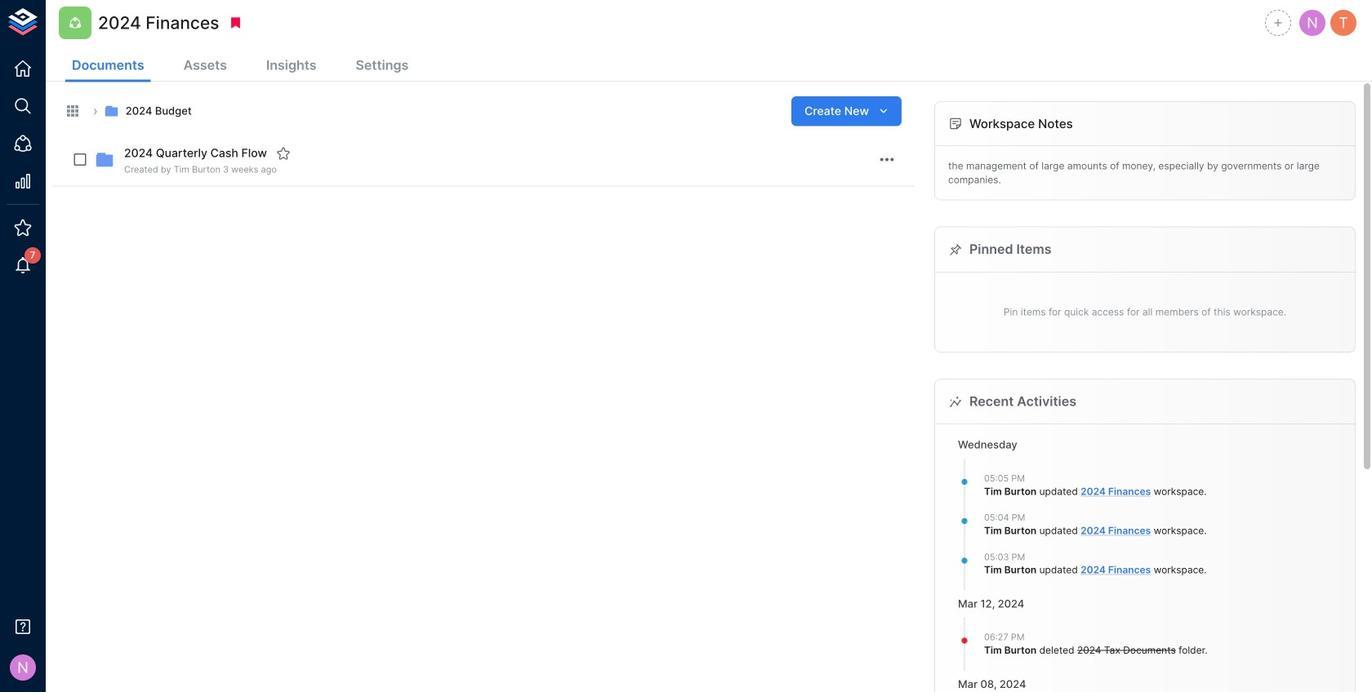 Task type: vqa. For each thing, say whether or not it's contained in the screenshot.
A chart. image
no



Task type: locate. For each thing, give the bounding box(es) containing it.
remove bookmark image
[[228, 16, 243, 30]]

favorite image
[[276, 146, 291, 161]]



